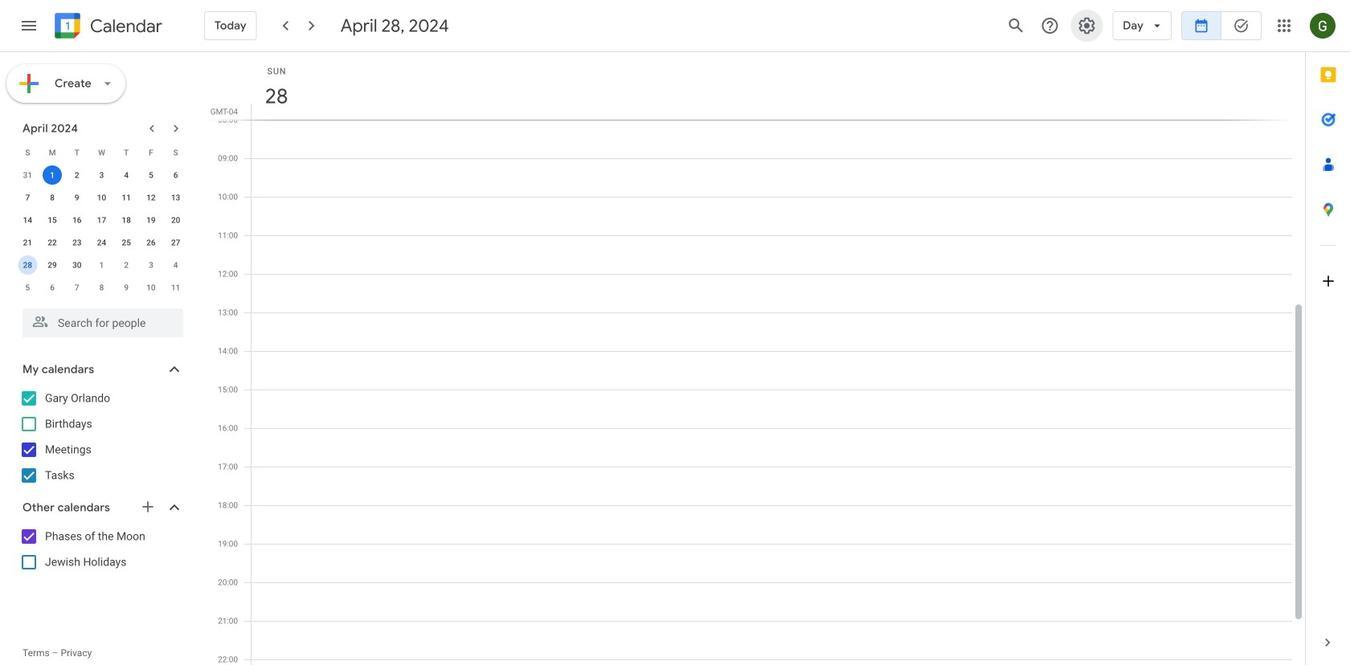 Task type: vqa. For each thing, say whether or not it's contained in the screenshot.
grid
yes



Task type: locate. For each thing, give the bounding box(es) containing it.
4 row from the top
[[15, 209, 188, 231]]

20 element
[[166, 211, 185, 230]]

tab list
[[1306, 52, 1350, 620]]

row down the 10 element
[[15, 209, 188, 231]]

28 element
[[18, 256, 37, 275]]

may 7 element
[[67, 278, 87, 297]]

6 element
[[166, 166, 185, 185]]

may 4 element
[[166, 256, 185, 275]]

row up the 10 element
[[15, 164, 188, 186]]

1 vertical spatial cell
[[15, 254, 40, 276]]

6 row from the top
[[15, 254, 188, 276]]

my calendars list
[[3, 386, 199, 489]]

None search field
[[0, 302, 199, 338]]

8 element
[[43, 188, 62, 207]]

14 element
[[18, 211, 37, 230]]

cell up the 8 element
[[40, 164, 65, 186]]

grid
[[206, 52, 1305, 665]]

29 element
[[43, 256, 62, 275]]

april 2024 grid
[[15, 141, 188, 299]]

3 element
[[92, 166, 111, 185]]

settings menu image
[[1077, 16, 1096, 35]]

row down 3 element
[[15, 186, 188, 209]]

other calendars list
[[3, 524, 199, 575]]

9 element
[[67, 188, 87, 207]]

cell down 21 element
[[15, 254, 40, 276]]

row up the may 8 element
[[15, 254, 188, 276]]

row
[[15, 141, 188, 164], [15, 164, 188, 186], [15, 186, 188, 209], [15, 209, 188, 231], [15, 231, 188, 254], [15, 254, 188, 276], [15, 276, 188, 299]]

26 element
[[141, 233, 161, 252]]

calendar element
[[51, 10, 162, 45]]

5 row from the top
[[15, 231, 188, 254]]

main drawer image
[[19, 16, 39, 35]]

row group
[[15, 164, 188, 299]]

may 10 element
[[141, 278, 161, 297]]

heading
[[87, 16, 162, 36]]

row down the may 1 element
[[15, 276, 188, 299]]

column header
[[251, 52, 1292, 120]]

cell
[[40, 164, 65, 186], [15, 254, 40, 276]]

1 row from the top
[[15, 141, 188, 164]]

24 element
[[92, 233, 111, 252]]

may 1 element
[[92, 256, 111, 275]]

19 element
[[141, 211, 161, 230]]

row down the 17 element at the top left of page
[[15, 231, 188, 254]]

march 31 element
[[18, 166, 37, 185]]

1, today element
[[43, 166, 62, 185]]

row up 3 element
[[15, 141, 188, 164]]

7 row from the top
[[15, 276, 188, 299]]

may 2 element
[[117, 256, 136, 275]]



Task type: describe. For each thing, give the bounding box(es) containing it.
17 element
[[92, 211, 111, 230]]

12 element
[[141, 188, 161, 207]]

23 element
[[67, 233, 87, 252]]

may 3 element
[[141, 256, 161, 275]]

3 row from the top
[[15, 186, 188, 209]]

0 vertical spatial cell
[[40, 164, 65, 186]]

2 row from the top
[[15, 164, 188, 186]]

may 5 element
[[18, 278, 37, 297]]

30 element
[[67, 256, 87, 275]]

13 element
[[166, 188, 185, 207]]

heading inside calendar element
[[87, 16, 162, 36]]

25 element
[[117, 233, 136, 252]]

Search for people text field
[[32, 309, 174, 338]]

may 8 element
[[92, 278, 111, 297]]

4 element
[[117, 166, 136, 185]]

16 element
[[67, 211, 87, 230]]

18 element
[[117, 211, 136, 230]]

2 element
[[67, 166, 87, 185]]

11 element
[[117, 188, 136, 207]]

21 element
[[18, 233, 37, 252]]

7 element
[[18, 188, 37, 207]]

sunday, april 28 element
[[258, 78, 295, 115]]

5 element
[[141, 166, 161, 185]]

15 element
[[43, 211, 62, 230]]

27 element
[[166, 233, 185, 252]]

may 9 element
[[117, 278, 136, 297]]

add other calendars image
[[140, 499, 156, 515]]

may 11 element
[[166, 278, 185, 297]]

10 element
[[92, 188, 111, 207]]

may 6 element
[[43, 278, 62, 297]]

22 element
[[43, 233, 62, 252]]



